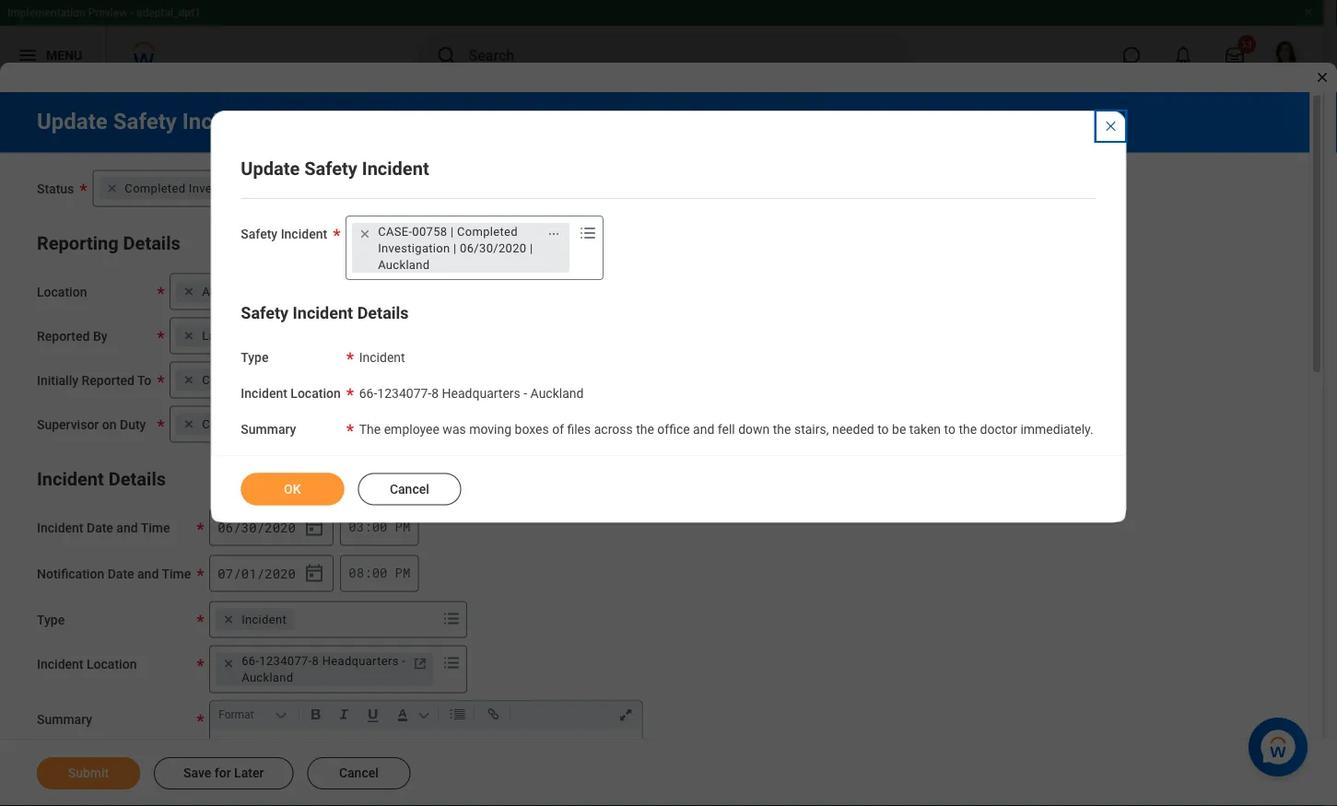 Task type: vqa. For each thing, say whether or not it's contained in the screenshot.
the topmost employee
yes



Task type: locate. For each thing, give the bounding box(es) containing it.
1 vertical spatial was
[[301, 739, 325, 754]]

x small image left 'auckland' element
[[180, 282, 198, 301]]

safety inside group
[[241, 304, 289, 323]]

1 vertical spatial 66-1234077-8    headquarters - auckland
[[242, 654, 406, 685]]

workday assistant region
[[1249, 711, 1315, 777]]

case-00758 | completed investigation | 06/30/2020 | auckland inside option
[[378, 224, 533, 271]]

was up cancel button
[[443, 422, 466, 437]]

case-00758 | completed investigation | 06/30/2020 | auckland for top case-00758 | completed investigation | 06/30/2020 | auckland element
[[285, 114, 698, 131]]

2 before or after midday spin button from the top
[[395, 565, 410, 582]]

00 for 03
[[372, 518, 388, 536]]

08
[[349, 565, 364, 582]]

1 vertical spatial boxes
[[373, 739, 407, 754]]

immediately.
[[1021, 422, 1094, 437], [465, 760, 538, 775]]

incident element inside option
[[242, 612, 287, 628]]

case-00758 | completed investigation | 06/30/2020 | auckland for case-00758 | completed investigation | 06/30/2020 | auckland element to the bottom
[[378, 224, 533, 271]]

x small image for incident location
[[219, 655, 238, 673]]

x small image up reporting details
[[103, 179, 121, 198]]

0 vertical spatial location
[[37, 284, 87, 300]]

safety incident details
[[241, 304, 409, 323]]

0 vertical spatial of
[[552, 422, 564, 437]]

0 vertical spatial update safety incident
[[37, 108, 263, 135]]

case-00758 | completed investigation | 06/30/2020 | auckland inside 'update safety incident' 'main content'
[[285, 114, 698, 131]]

0 horizontal spatial update
[[37, 108, 108, 135]]

update for safety
[[241, 158, 300, 179]]

type down notification
[[37, 612, 65, 628]]

1 horizontal spatial stairs,
[[794, 422, 829, 437]]

x small image for supervisor on duty
[[180, 415, 198, 434]]

prompts image for reporting details
[[401, 368, 423, 390]]

:
[[364, 518, 372, 536], [364, 565, 372, 582]]

0 vertical spatial time
[[141, 520, 170, 536]]

update safety incident for case-00758 | completed investigation | 06/30/2020 | auckland
[[37, 108, 263, 135]]

2 horizontal spatial completed
[[457, 224, 518, 238]]

x small image up the format at the left bottom
[[219, 655, 238, 673]]

auckland element
[[202, 283, 254, 300]]

type down lachlan benbow, press delete to clear value. option
[[241, 350, 269, 365]]

location inside reporting details group
[[37, 284, 87, 300]]

implementation
[[7, 6, 85, 19]]

initially reported to
[[37, 373, 151, 388]]

0 vertical spatial 1234077-
[[377, 386, 432, 401]]

: for 03
[[364, 518, 372, 536]]

x small image inside charlotte ryan, press delete to clear value. "option"
[[180, 371, 198, 389]]

x small image down 'notification date and time' group
[[219, 611, 238, 629]]

investigation for top case-00758 | completed investigation | 06/30/2020 | auckland element
[[453, 114, 537, 131]]

ok
[[284, 481, 301, 497]]

66-1234077-8    headquarters - auckland inside option
[[242, 654, 406, 685]]

prompts image up safety incident
[[324, 177, 346, 199]]

files
[[567, 422, 591, 437], [426, 739, 449, 754]]

: for 08
[[364, 565, 372, 582]]

0 vertical spatial summary
[[241, 422, 296, 437]]

safety up completed investigation, press delete to clear value. option
[[113, 108, 177, 135]]

details inside group
[[123, 233, 180, 254]]

doctor inside safety incident details group
[[980, 422, 1018, 437]]

06/30/2020 inside 'update safety incident' 'main content'
[[548, 114, 626, 131]]

cancel
[[390, 481, 429, 497]]

0 vertical spatial completed
[[378, 114, 449, 131]]

06/30/2020 inside option
[[460, 241, 527, 255]]

0 horizontal spatial -
[[130, 6, 134, 19]]

1 00 from the top
[[372, 518, 388, 536]]

x small image inside completed investigation, press delete to clear value. option
[[103, 179, 121, 198]]

be inside summary text box
[[337, 760, 351, 775]]

1 horizontal spatial files
[[567, 422, 591, 437]]

prompts image inside reporting details group
[[401, 412, 423, 435]]

0 vertical spatial be
[[892, 422, 906, 437]]

1 vertical spatial pm
[[395, 565, 410, 582]]

1 vertical spatial needed
[[277, 760, 319, 775]]

safety up 'benbow'
[[241, 304, 289, 323]]

underline image
[[361, 704, 386, 726]]

- inside option
[[402, 654, 406, 668]]

charlotte ryan, press delete to clear value. option
[[176, 369, 316, 391]]

headquarters
[[442, 386, 521, 401], [322, 654, 399, 668]]

00 right 08
[[372, 565, 388, 582]]

- inside safety incident details group
[[524, 386, 527, 401]]

0 horizontal spatial 1234077-
[[259, 654, 312, 668]]

00758 inside 'update safety incident' 'main content'
[[325, 114, 367, 131]]

entry/last modified group
[[664, 229, 1273, 373]]

00758
[[325, 114, 367, 131], [412, 224, 447, 238]]

2 minute spin button from the top
[[372, 565, 388, 582]]

before or after midday spin button right 08
[[395, 565, 410, 582]]

06/30/2020
[[548, 114, 626, 131], [460, 241, 527, 255]]

x small image for type
[[219, 611, 238, 629]]

66- inside safety incident details group
[[359, 386, 377, 401]]

incident
[[182, 108, 263, 135], [362, 158, 429, 179], [281, 227, 327, 242], [293, 304, 353, 323], [359, 350, 405, 365], [241, 386, 287, 401], [37, 469, 104, 490], [37, 520, 83, 536], [242, 613, 287, 627], [37, 657, 83, 672]]

1 vertical spatial time
[[162, 566, 191, 582]]

down inside safety incident details group
[[738, 422, 770, 437]]

1 horizontal spatial summary
[[241, 422, 296, 437]]

update up safety incident
[[241, 158, 300, 179]]

06/30/2020 for top case-00758 | completed investigation | 06/30/2020 | auckland element
[[548, 114, 626, 131]]

1 vertical spatial of
[[411, 739, 423, 754]]

0 vertical spatial investigation
[[453, 114, 537, 131]]

reported left to in the left top of the page
[[82, 373, 135, 388]]

time up 'notification date and time'
[[141, 520, 170, 536]]

1 vertical spatial office
[[516, 739, 548, 754]]

1 horizontal spatial needed
[[832, 422, 874, 437]]

0 horizontal spatial 06/30/2020
[[460, 241, 527, 255]]

0 vertical spatial office
[[657, 422, 690, 437]]

lachlan benbow, press delete to clear value. option
[[176, 325, 326, 347]]

completed up reporting details button
[[125, 182, 186, 195]]

prompts image up 'cancel'
[[401, 412, 423, 435]]

the up cancel button
[[359, 422, 381, 437]]

1 pm from the top
[[395, 518, 410, 536]]

x small image left lachlan
[[180, 327, 198, 345]]

the down the format at the left bottom
[[218, 739, 239, 754]]

the
[[359, 422, 381, 437], [218, 739, 239, 754]]

files inside safety incident details group
[[567, 422, 591, 437]]

00 for 08
[[372, 565, 388, 582]]

00758 inside option
[[412, 224, 447, 238]]

update inside 'update safety incident' 'main content'
[[37, 108, 108, 135]]

boxes
[[515, 422, 549, 437], [373, 739, 407, 754]]

1 horizontal spatial immediately.
[[1021, 422, 1094, 437]]

0 horizontal spatial files
[[426, 739, 449, 754]]

x small image inside incident, press delete to clear value. option
[[219, 611, 238, 629]]

0 vertical spatial incident element
[[359, 347, 405, 365]]

incident details
[[37, 469, 166, 490]]

1 minute spin button from the top
[[372, 518, 388, 536]]

change selection image
[[758, 113, 780, 135]]

down
[[738, 422, 770, 437], [597, 739, 628, 754]]

1 vertical spatial 1234077-
[[259, 654, 312, 668]]

needed
[[832, 422, 874, 437], [277, 760, 319, 775]]

case-00758 | completed investigation | 06/30/2020 | auckland, press delete to clear value. option
[[352, 223, 570, 273]]

reported
[[37, 329, 90, 344], [82, 373, 135, 388]]

minute spin button
[[372, 518, 388, 536], [372, 565, 388, 582]]

prompts image right related actions image
[[577, 222, 599, 244]]

charlotte ryan element
[[202, 372, 284, 388]]

hour spin button right calendar image
[[349, 565, 364, 582]]

update up status on the left top
[[37, 108, 108, 135]]

x small image
[[356, 225, 374, 243], [180, 327, 198, 345], [180, 371, 198, 389], [219, 611, 238, 629]]

0 horizontal spatial of
[[411, 739, 423, 754]]

- inside 'banner'
[[130, 6, 134, 19]]

doctor inside summary text box
[[425, 760, 462, 775]]

2 : from the top
[[364, 565, 372, 582]]

case- inside option
[[378, 224, 412, 238]]

bold image
[[303, 704, 328, 726]]

ok button
[[241, 473, 344, 505]]

- for the top 66-1234077-8    headquarters - auckland element
[[524, 386, 527, 401]]

immediately. inside summary text box
[[465, 760, 538, 775]]

0 vertical spatial 00758
[[325, 114, 367, 131]]

auckland, press delete to clear value. option
[[176, 281, 286, 303]]

details
[[123, 233, 180, 254], [357, 304, 409, 323], [109, 469, 166, 490]]

2 vertical spatial investigation
[[378, 241, 450, 255]]

office
[[657, 422, 690, 437], [516, 739, 548, 754]]

1 vertical spatial moving
[[328, 739, 370, 754]]

safety up auckland, press delete to clear value. option
[[241, 227, 278, 242]]

employee down format popup button
[[242, 739, 298, 754]]

: right '03' on the left bottom of the page
[[364, 518, 372, 536]]

1 vertical spatial down
[[597, 739, 628, 754]]

fell inside summary text box
[[576, 739, 594, 754]]

update safety incident dialog
[[0, 0, 1337, 806], [210, 111, 1127, 523]]

2 vertical spatial prompts image
[[401, 412, 423, 435]]

was inside the employee was moving boxes of files across the office and fell down the stairs, needed to be taken to the doctor immediately.
[[301, 739, 325, 754]]

0 horizontal spatial immediately.
[[465, 760, 538, 775]]

1 hour spin button from the top
[[349, 518, 364, 536]]

0 vertical spatial 06/30/2020
[[548, 114, 626, 131]]

x small image inside chloé ballantyne, press delete to clear value. option
[[180, 415, 198, 434]]

1 horizontal spatial -
[[402, 654, 406, 668]]

be
[[892, 422, 906, 437], [337, 760, 351, 775]]

1 : from the top
[[364, 518, 372, 536]]

0 vertical spatial across
[[594, 422, 633, 437]]

8 inside option
[[312, 654, 319, 668]]

x small image inside lachlan benbow, press delete to clear value. option
[[180, 327, 198, 345]]

1 horizontal spatial headquarters
[[442, 386, 521, 401]]

headquarters inside safety incident details group
[[442, 386, 521, 401]]

completed investigation element
[[125, 180, 261, 197]]

1 horizontal spatial taken
[[910, 422, 941, 437]]

incident location inside safety incident details group
[[241, 386, 341, 401]]

1 vertical spatial -
[[524, 386, 527, 401]]

taken inside the employee was moving boxes of files across the office and fell down the stairs, needed to be taken to the doctor immediately.
[[354, 760, 386, 775]]

type
[[241, 350, 269, 365], [37, 612, 65, 628]]

0 horizontal spatial case-
[[285, 114, 325, 131]]

prompts image for incident details
[[441, 608, 463, 630]]

format
[[219, 708, 254, 721]]

0 horizontal spatial headquarters
[[322, 654, 399, 668]]

66-1234077-8    headquarters - auckland
[[359, 386, 584, 401], [242, 654, 406, 685]]

-
[[130, 6, 134, 19], [524, 386, 527, 401], [402, 654, 406, 668]]

doctor
[[980, 422, 1018, 437], [425, 760, 462, 775]]

minute spin button right 08
[[372, 565, 388, 582]]

notification
[[37, 566, 104, 582]]

0 vertical spatial hour spin button
[[349, 518, 364, 536]]

0 vertical spatial headquarters
[[442, 386, 521, 401]]

0 vertical spatial taken
[[910, 422, 941, 437]]

minute spin button for 03
[[372, 518, 388, 536]]

1 horizontal spatial across
[[594, 422, 633, 437]]

needed inside safety incident details group
[[832, 422, 874, 437]]

0 vertical spatial update
[[37, 108, 108, 135]]

1 horizontal spatial investigation
[[378, 241, 450, 255]]

00 right '03' on the left bottom of the page
[[372, 518, 388, 536]]

2 hour spin button from the top
[[349, 565, 364, 582]]

headquarters for 66-1234077-8    headquarters - auckland element to the bottom
[[322, 654, 399, 668]]

incident location
[[241, 386, 341, 401], [37, 657, 137, 672]]

66- down incident, press delete to clear value. option
[[242, 654, 259, 668]]

lachlan benbow
[[202, 329, 294, 343]]

employee
[[384, 422, 440, 437], [242, 739, 298, 754]]

0 vertical spatial case-00758 | completed investigation | 06/30/2020 | auckland element
[[285, 114, 698, 131]]

incident inside option
[[242, 613, 287, 627]]

case- inside 'update safety incident' 'main content'
[[285, 114, 325, 131]]

0 horizontal spatial 8
[[312, 654, 319, 668]]

x small image inside 66-1234077-8    headquarters - auckland, press delete to clear value, ctrl + enter opens in new window. option
[[219, 655, 238, 673]]

0 horizontal spatial down
[[597, 739, 628, 754]]

1 vertical spatial incident element
[[242, 612, 287, 628]]

preview
[[88, 6, 127, 19]]

0 horizontal spatial prompts image
[[324, 177, 346, 199]]

format group
[[215, 702, 646, 730]]

employee inside safety incident details group
[[384, 422, 440, 437]]

hour spin button containing 03
[[349, 518, 364, 536]]

location
[[37, 284, 87, 300], [291, 386, 341, 401], [87, 657, 137, 672]]

case-00758 | completed investigation | 06/30/2020 | auckland
[[285, 114, 698, 131], [378, 224, 533, 271]]

ballantyne
[[237, 418, 296, 431]]

boxes inside the employee was moving boxes of files across the office and fell down the stairs, needed to be taken to the doctor immediately.
[[373, 739, 407, 754]]

1 vertical spatial 8
[[312, 654, 319, 668]]

hour spin button right calendar icon
[[349, 518, 364, 536]]

and inside safety incident details group
[[693, 422, 715, 437]]

1 vertical spatial update safety incident
[[241, 158, 429, 179]]

incident date and time group
[[209, 509, 334, 546]]

across inside safety incident details group
[[594, 422, 633, 437]]

update safety incident up completed investigation, press delete to clear value. option
[[37, 108, 263, 135]]

completed down 'search' image
[[378, 114, 449, 131]]

1 horizontal spatial boxes
[[515, 422, 549, 437]]

calendar image
[[303, 517, 325, 539]]

maximize image
[[613, 704, 638, 726]]

search image
[[435, 44, 458, 66]]

1 vertical spatial fell
[[576, 739, 594, 754]]

prompts image inside reporting details group
[[401, 368, 423, 390]]

completed left related actions image
[[457, 224, 518, 238]]

boxes inside safety incident details group
[[515, 422, 549, 437]]

cancel button
[[358, 473, 461, 505]]

hour spin button for 08
[[349, 565, 364, 582]]

0 vertical spatial stairs,
[[794, 422, 829, 437]]

moving inside summary text box
[[328, 739, 370, 754]]

location inside the incident details group
[[87, 657, 137, 672]]

before or after midday spin button down cancel button
[[395, 518, 410, 536]]

hour spin button for 03
[[349, 518, 364, 536]]

reported left by
[[37, 329, 90, 344]]

of
[[552, 422, 564, 437], [411, 739, 423, 754]]

ryan
[[257, 373, 284, 387]]

taken
[[910, 422, 941, 437], [354, 760, 386, 775]]

pm down cancel button
[[395, 518, 410, 536]]

to
[[137, 373, 151, 388]]

location right ryan
[[291, 386, 341, 401]]

the
[[636, 422, 654, 437], [773, 422, 791, 437], [959, 422, 977, 437], [495, 739, 513, 754], [218, 760, 236, 775], [403, 760, 422, 775]]

1 vertical spatial case-00758 | completed investigation | 06/30/2020 | auckland
[[378, 224, 533, 271]]

incident location down notification
[[37, 657, 137, 672]]

and
[[693, 422, 715, 437], [116, 520, 138, 536], [137, 566, 159, 582], [552, 739, 573, 754]]

completed
[[378, 114, 449, 131], [125, 182, 186, 195], [457, 224, 518, 238]]

0 horizontal spatial the
[[218, 739, 239, 754]]

the employee was moving boxes of files across the office and fell down the stairs, needed to be taken to the doctor immediately.
[[359, 422, 1094, 437], [218, 739, 632, 775]]

case-
[[285, 114, 325, 131], [378, 224, 412, 238]]

x small image left charlotte
[[180, 371, 198, 389]]

1 before or after midday spin button from the top
[[395, 518, 410, 536]]

incident element down 'safety incident details' button
[[359, 347, 405, 365]]

1 vertical spatial the employee was moving boxes of files across the office and fell down the stairs, needed to be taken to the doctor immediately.
[[218, 739, 632, 775]]

chloé ballantyne element
[[202, 416, 296, 433]]

taken inside safety incident details group
[[910, 422, 941, 437]]

00758 for case-00758 | completed investigation | 06/30/2020 | auckland element to the bottom
[[412, 224, 447, 238]]

66-1234077-8    headquarters - auckland inside safety incident details group
[[359, 386, 584, 401]]

0 vertical spatial doctor
[[980, 422, 1018, 437]]

0 horizontal spatial needed
[[277, 760, 319, 775]]

pm
[[395, 518, 410, 536], [395, 565, 410, 582]]

action bar region
[[0, 739, 1337, 806]]

headquarters inside option
[[322, 654, 399, 668]]

0 horizontal spatial be
[[337, 760, 351, 775]]

00
[[372, 518, 388, 536], [372, 565, 388, 582]]

06/30/2020 for case-00758 | completed investigation | 06/30/2020 | auckland element to the bottom
[[460, 241, 527, 255]]

time down 'incident date and time'
[[162, 566, 191, 582]]

/
[[233, 519, 241, 536], [257, 519, 265, 536], [233, 565, 241, 582], [257, 565, 265, 582]]

1 vertical spatial investigation
[[189, 182, 261, 195]]

1 vertical spatial case-00758 | completed investigation | 06/30/2020 | auckland element
[[378, 223, 537, 273]]

stairs,
[[794, 422, 829, 437], [239, 760, 274, 775]]

incident details group
[[37, 465, 646, 789]]

notifications large image
[[1174, 46, 1193, 65]]

emphasis image
[[391, 706, 414, 724]]

1 horizontal spatial incident location
[[241, 386, 341, 401]]

before or after midday spin button
[[395, 518, 410, 536], [395, 565, 410, 582]]

0 horizontal spatial stairs,
[[239, 760, 274, 775]]

the employee was moving boxes of files across the office and fell down the stairs, needed to be taken to the doctor immediately. inside safety incident details group
[[359, 422, 1094, 437]]

incident location up ballantyne
[[241, 386, 341, 401]]

incident element
[[359, 347, 405, 365], [242, 612, 287, 628]]

66-
[[359, 386, 377, 401], [242, 654, 259, 668]]

x small image right safety incident
[[356, 225, 374, 243]]

reporting details button
[[37, 233, 180, 254]]

1 vertical spatial type
[[37, 612, 65, 628]]

1 horizontal spatial employee
[[384, 422, 440, 437]]

update
[[37, 108, 108, 135], [241, 158, 300, 179]]

2 00 from the top
[[372, 565, 388, 582]]

details for incident details
[[109, 469, 166, 490]]

0 vertical spatial -
[[130, 6, 134, 19]]

x small image
[[103, 179, 121, 198], [180, 282, 198, 301], [180, 415, 198, 434], [219, 655, 238, 673]]

safety
[[113, 108, 177, 135], [304, 158, 357, 179], [241, 227, 278, 242], [241, 304, 289, 323]]

1 horizontal spatial 66-
[[359, 386, 377, 401]]

1 vertical spatial minute spin button
[[372, 565, 388, 582]]

summary
[[241, 422, 296, 437], [37, 712, 92, 727]]

to
[[878, 422, 889, 437], [944, 422, 956, 437], [322, 760, 334, 775], [389, 760, 400, 775]]

was down 'bold' image
[[301, 739, 325, 754]]

0 horizontal spatial office
[[516, 739, 548, 754]]

0 horizontal spatial incident element
[[242, 612, 287, 628]]

location down 'notification date and time'
[[87, 657, 137, 672]]

pm right 08
[[395, 565, 410, 582]]

- for 66-1234077-8    headquarters - auckland element to the bottom
[[402, 654, 406, 668]]

0 vertical spatial employee
[[384, 422, 440, 437]]

0 horizontal spatial 00758
[[325, 114, 367, 131]]

0 horizontal spatial 66-
[[242, 654, 259, 668]]

8
[[432, 386, 439, 401], [312, 654, 319, 668]]

0 vertical spatial minute spin button
[[372, 518, 388, 536]]

00758 for top case-00758 | completed investigation | 06/30/2020 | auckland element
[[325, 114, 367, 131]]

implementation preview -   adeptai_dpt1
[[7, 6, 201, 19]]

was
[[443, 422, 466, 437], [301, 739, 325, 754]]

0 vertical spatial files
[[567, 422, 591, 437]]

66-1234077-8    headquarters - auckland for 66-1234077-8    headquarters - auckland element to the bottom
[[242, 654, 406, 685]]

66- inside option
[[242, 654, 259, 668]]

the inside summary text box
[[218, 739, 239, 754]]

employee up 'cancel'
[[384, 422, 440, 437]]

|
[[370, 114, 374, 131], [541, 114, 544, 131], [630, 114, 634, 131], [451, 224, 454, 238], [454, 241, 457, 255], [530, 241, 533, 255]]

update safety incident up safety incident
[[241, 158, 429, 179]]

supervisor on duty
[[37, 417, 146, 432]]

0 vertical spatial date
[[87, 520, 113, 536]]

prompts image
[[401, 368, 423, 390], [441, 608, 463, 630], [441, 652, 463, 674]]

2 pm from the top
[[395, 565, 410, 582]]

1234077-
[[377, 386, 432, 401], [259, 654, 312, 668]]

1 vertical spatial before or after midday spin button
[[395, 565, 410, 582]]

date down 'incident date and time'
[[108, 566, 134, 582]]

prompts image for safety incident
[[577, 222, 599, 244]]

1 vertical spatial prompts image
[[577, 222, 599, 244]]

hour spin button containing 08
[[349, 565, 364, 582]]

minute spin button right '03' on the left bottom of the page
[[372, 518, 388, 536]]

case-00758 | completed investigation | 06/30/2020 | auckland element
[[285, 114, 698, 131], [378, 223, 537, 273]]

charlotte
[[202, 373, 254, 387]]

minute spin button for 08
[[372, 565, 388, 582]]

66- down 'safety incident details' button
[[359, 386, 377, 401]]

0 horizontal spatial was
[[301, 739, 325, 754]]

across
[[594, 422, 633, 437], [453, 739, 491, 754]]

update safety incident
[[37, 108, 263, 135], [241, 158, 429, 179]]

: right 08
[[364, 565, 372, 582]]

summary inside the incident details group
[[37, 712, 92, 727]]

1 vertical spatial doctor
[[425, 760, 462, 775]]

time
[[141, 520, 170, 536], [162, 566, 191, 582]]

location up reported by
[[37, 284, 87, 300]]

investigation
[[453, 114, 537, 131], [189, 182, 261, 195], [378, 241, 450, 255]]

0 horizontal spatial employee
[[242, 739, 298, 754]]

incident element down 'notification date and time' group
[[242, 612, 287, 628]]

0 vertical spatial 8
[[432, 386, 439, 401]]

date up 'notification date and time'
[[87, 520, 113, 536]]

auckland
[[637, 114, 698, 131], [378, 258, 430, 271], [202, 285, 254, 299], [531, 386, 584, 401], [242, 671, 293, 685]]

ext link image
[[411, 655, 430, 673]]

status
[[37, 181, 74, 196]]

notification date and time
[[37, 566, 191, 582]]

update safety incident inside 'main content'
[[37, 108, 263, 135]]

1 vertical spatial 00758
[[412, 224, 447, 238]]

and inside summary text box
[[552, 739, 573, 754]]

x small image left the chloé
[[180, 415, 198, 434]]

stairs, inside the employee was moving boxes of files across the office and fell down the stairs, needed to be taken to the doctor immediately.
[[239, 760, 274, 775]]

0 horizontal spatial incident location
[[37, 657, 137, 672]]

prompts image
[[324, 177, 346, 199], [577, 222, 599, 244], [401, 412, 423, 435]]

moving
[[469, 422, 512, 437], [328, 739, 370, 754]]

1 vertical spatial hour spin button
[[349, 565, 364, 582]]

fell
[[718, 422, 735, 437], [576, 739, 594, 754]]

1 horizontal spatial doctor
[[980, 422, 1018, 437]]

date
[[87, 520, 113, 536], [108, 566, 134, 582]]

66-1234077-8    headquarters - auckland element
[[359, 382, 584, 401], [242, 653, 408, 686]]

0 horizontal spatial across
[[453, 739, 491, 754]]

incident, press delete to clear value. option
[[216, 609, 294, 631]]

hour spin button
[[349, 518, 364, 536], [349, 565, 364, 582]]

time for 08
[[162, 566, 191, 582]]

x small image inside case-00758 | completed investigation | 06/30/2020 | auckland, press delete to clear value. option
[[356, 225, 374, 243]]

0 horizontal spatial taken
[[354, 760, 386, 775]]



Task type: describe. For each thing, give the bounding box(es) containing it.
inbox large image
[[1226, 46, 1244, 65]]

03
[[349, 518, 364, 536]]

66- for 66-1234077-8    headquarters - auckland element to the bottom
[[242, 654, 259, 668]]

files inside the employee was moving boxes of files across the office and fell down the stairs, needed to be taken to the doctor immediately.
[[426, 739, 449, 754]]

calendar image
[[303, 563, 325, 585]]

location inside safety incident details group
[[291, 386, 341, 401]]

safety inside 'main content'
[[113, 108, 177, 135]]

reporting details
[[37, 233, 180, 254]]

be inside safety incident details group
[[892, 422, 906, 437]]

pm for 08 : 00 pm
[[395, 565, 410, 582]]

completed investigation, press delete to clear value. option
[[99, 177, 268, 200]]

completed investigation
[[125, 182, 261, 195]]

benbow
[[249, 329, 294, 343]]

66- for the top 66-1234077-8    headquarters - auckland element
[[359, 386, 377, 401]]

lachlan
[[202, 329, 246, 343]]

bulleted list image
[[445, 704, 470, 726]]

x small image for safety incident
[[356, 225, 374, 243]]

safety incident details group
[[241, 302, 1097, 439]]

before or after midday spin button for 08 : 00 pm
[[395, 565, 410, 582]]

incident location inside the incident details group
[[37, 657, 137, 672]]

across inside the employee was moving boxes of files across the office and fell down the stairs, needed to be taken to the doctor immediately.
[[453, 739, 491, 754]]

moving inside safety incident details group
[[469, 422, 512, 437]]

reporting details group
[[37, 229, 646, 443]]

auckland inside the incident details group
[[242, 671, 293, 685]]

on
[[102, 417, 117, 432]]

66-1234077-8    headquarters - auckland for the top 66-1234077-8    headquarters - auckland element
[[359, 386, 584, 401]]

2 vertical spatial completed
[[457, 224, 518, 238]]

before or after midday spin button for 03 : 00 pm
[[395, 518, 410, 536]]

1234077- inside safety incident details group
[[377, 386, 432, 401]]

charlotte ryan
[[202, 373, 284, 387]]

x small image inside auckland, press delete to clear value. option
[[180, 282, 198, 301]]

the inside safety incident details group
[[359, 422, 381, 437]]

needed inside summary text box
[[277, 760, 319, 775]]

implementation preview -   adeptai_dpt1 banner
[[0, 0, 1324, 85]]

headquarters for the top 66-1234077-8    headquarters - auckland element
[[442, 386, 521, 401]]

0 vertical spatial 66-1234077-8    headquarters - auckland element
[[359, 382, 584, 401]]

safety incident
[[241, 227, 327, 242]]

type inside the incident details group
[[37, 612, 65, 628]]

details for reporting details
[[123, 233, 180, 254]]

related actions image
[[548, 227, 561, 240]]

03 : 00 pm
[[349, 518, 410, 536]]

italic image
[[332, 704, 357, 726]]

office inside safety incident details group
[[657, 422, 690, 437]]

1 horizontal spatial completed
[[378, 114, 449, 131]]

1 vertical spatial details
[[357, 304, 409, 323]]

chloé
[[202, 418, 234, 431]]

safety incident details button
[[241, 304, 409, 323]]

date for 08 : 00 pm
[[108, 566, 134, 582]]

investigation for case-00758 | completed investigation | 06/30/2020 | auckland element to the bottom
[[378, 241, 450, 255]]

incident details button
[[37, 469, 166, 490]]

type inside safety incident details group
[[241, 350, 269, 365]]

of inside safety incident details group
[[552, 422, 564, 437]]

time for 03
[[141, 520, 170, 536]]

Summary text field
[[210, 730, 642, 789]]

update safety incident for safety incident
[[241, 158, 429, 179]]

incident date and time
[[37, 520, 170, 536]]

adeptai_dpt1
[[136, 6, 201, 19]]

format button
[[215, 705, 295, 725]]

initially
[[37, 373, 78, 388]]

chloé ballantyne, press delete to clear value. option
[[176, 413, 328, 435]]

8 inside safety incident details group
[[432, 386, 439, 401]]

08 : 00 pm
[[349, 565, 410, 582]]

immediately. inside safety incident details group
[[1021, 422, 1094, 437]]

stairs, inside safety incident details group
[[794, 422, 829, 437]]

reporting
[[37, 233, 119, 254]]

auckland inside safety incident details group
[[531, 386, 584, 401]]

close update safety incident image
[[1315, 70, 1330, 85]]

of inside the employee was moving boxes of files across the office and fell down the stairs, needed to be taken to the doctor immediately.
[[411, 739, 423, 754]]

the employee was moving boxes of files across the office and fell down the stairs, needed to be taken to the doctor immediately. inside summary text box
[[218, 739, 632, 775]]

pm for 03 : 00 pm
[[395, 518, 410, 536]]

0 vertical spatial reported
[[37, 329, 90, 344]]

x small image for status
[[103, 179, 121, 198]]

summary inside safety incident details group
[[241, 422, 296, 437]]

1 vertical spatial 66-1234077-8    headquarters - auckland element
[[242, 653, 408, 686]]

prompts image for supervisor on duty
[[401, 412, 423, 435]]

by
[[93, 329, 107, 344]]

fell inside safety incident details group
[[718, 422, 735, 437]]

down inside summary text box
[[597, 739, 628, 754]]

supervisor
[[37, 417, 99, 432]]

lachlan benbow element
[[202, 328, 294, 344]]

link image
[[481, 704, 506, 726]]

update safety incident main content
[[0, 92, 1337, 806]]

2 vertical spatial prompts image
[[441, 652, 463, 674]]

1 vertical spatial completed
[[125, 182, 186, 195]]

employee inside summary text box
[[242, 739, 298, 754]]

duty
[[120, 417, 146, 432]]

safety up safety incident
[[304, 158, 357, 179]]

was inside safety incident details group
[[443, 422, 466, 437]]

update for case-
[[37, 108, 108, 135]]

notification date and time group
[[209, 555, 334, 592]]

reported by
[[37, 329, 107, 344]]

66-1234077-8    headquarters - auckland, press delete to clear value, ctrl + enter opens in new window. option
[[216, 653, 433, 686]]

date for 03 : 00 pm
[[87, 520, 113, 536]]

prompts image for status
[[324, 177, 346, 199]]

close update safety incident image
[[1104, 119, 1119, 134]]

close environment banner image
[[1303, 6, 1314, 18]]

office inside summary text box
[[516, 739, 548, 754]]

x small image for initially reported to
[[180, 371, 198, 389]]

auckland inside reporting details group
[[202, 285, 254, 299]]

chloé ballantyne
[[202, 418, 296, 431]]

profile logan mcneil element
[[1261, 35, 1312, 76]]

1 vertical spatial reported
[[82, 373, 135, 388]]

1234077- inside option
[[259, 654, 312, 668]]



